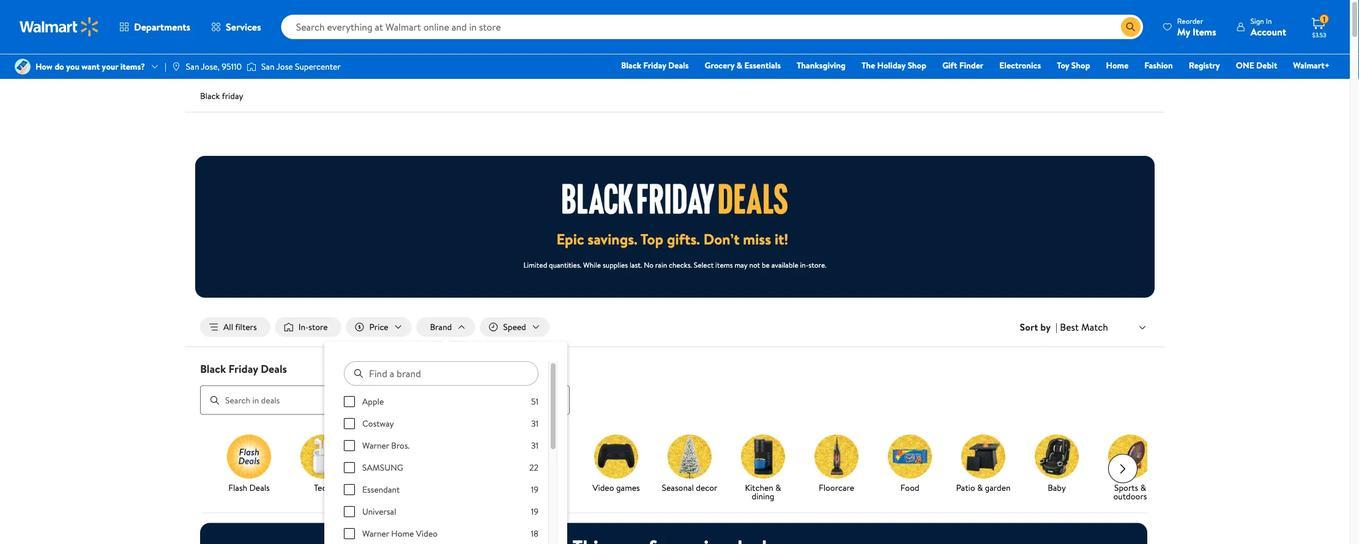 Task type: locate. For each thing, give the bounding box(es) containing it.
how do you want your items?
[[36, 61, 145, 73]]

deals left grocery
[[669, 59, 689, 71]]

garden
[[985, 482, 1011, 494]]

kitchen
[[745, 482, 774, 494]]

31 down 51
[[531, 418, 539, 430]]

in-
[[801, 260, 809, 270]]

walmart+
[[1294, 59, 1330, 71]]

0 horizontal spatial friday
[[229, 362, 258, 377]]

1 san from the left
[[186, 61, 199, 73]]

flash deals link
[[217, 435, 281, 495]]

1 19 from the top
[[531, 484, 539, 496]]

31 for costway
[[531, 418, 539, 430]]

31
[[531, 418, 539, 430], [531, 440, 539, 452]]

in-store button
[[275, 318, 341, 337]]

friday
[[222, 90, 243, 102]]

 image
[[15, 59, 31, 75]]

walmart black friday deals for days image
[[563, 184, 788, 214]]

in-store
[[299, 321, 328, 333]]

1 vertical spatial warner
[[362, 528, 389, 540]]

2 vertical spatial deals
[[249, 482, 270, 494]]

home down search icon
[[1107, 59, 1129, 71]]

0 horizontal spatial fashion link
[[511, 435, 575, 495]]

in
[[1267, 16, 1273, 26]]

toys
[[388, 482, 404, 494]]

deals inside 'link'
[[249, 482, 270, 494]]

shop right toy
[[1072, 59, 1091, 71]]

31 up 22
[[531, 440, 539, 452]]

1 warner from the top
[[362, 440, 389, 452]]

& inside sports & outdoors
[[1141, 482, 1147, 494]]

group
[[344, 396, 539, 545]]

| right the items?
[[165, 61, 166, 73]]

all
[[223, 321, 233, 333]]

0 horizontal spatial fashion
[[529, 482, 557, 494]]

19 up '18'
[[531, 506, 539, 518]]

select
[[694, 260, 714, 270]]

the holiday shop
[[862, 59, 927, 71]]

gift
[[943, 59, 958, 71]]

san left jose
[[261, 61, 275, 73]]

warner bros.
[[362, 440, 410, 452]]

home
[[1107, 59, 1129, 71], [391, 528, 414, 540]]

 image right 95110
[[247, 61, 257, 73]]

san
[[186, 61, 199, 73], [261, 61, 275, 73]]

supercenter
[[295, 61, 341, 73]]

group containing apple
[[344, 396, 539, 545]]

& right grocery
[[737, 59, 743, 71]]

0 vertical spatial black
[[622, 59, 642, 71]]

& inside "link"
[[737, 59, 743, 71]]

& for garden
[[978, 482, 983, 494]]

1 horizontal spatial friday
[[644, 59, 667, 71]]

& right 'sports'
[[1141, 482, 1147, 494]]

fashion
[[1145, 59, 1174, 71], [529, 482, 557, 494]]

black
[[622, 59, 642, 71], [200, 90, 220, 102], [200, 362, 226, 377]]

 image for san jose supercenter
[[247, 61, 257, 73]]

shop right holiday
[[908, 59, 927, 71]]

shop sports & outdoors image
[[1109, 435, 1153, 479]]

fashion right home link
[[1145, 59, 1174, 71]]

0 vertical spatial video
[[593, 482, 614, 494]]

shop food image
[[888, 435, 932, 479]]

1 vertical spatial friday
[[229, 362, 258, 377]]

video games link
[[585, 435, 648, 495]]

0 vertical spatial warner
[[362, 440, 389, 452]]

0 vertical spatial 31
[[531, 418, 539, 430]]

1 vertical spatial video
[[416, 528, 438, 540]]

1 horizontal spatial video
[[593, 482, 614, 494]]

bros.
[[391, 440, 410, 452]]

patio
[[957, 482, 976, 494]]

None checkbox
[[344, 507, 355, 518], [344, 529, 355, 540], [344, 507, 355, 518], [344, 529, 355, 540]]

31 for warner bros.
[[531, 440, 539, 452]]

1 horizontal spatial |
[[1056, 321, 1058, 334]]

0 vertical spatial fashion
[[1145, 59, 1174, 71]]

2 31 from the top
[[531, 440, 539, 452]]

&
[[737, 59, 743, 71], [776, 482, 782, 494], [978, 482, 983, 494], [1141, 482, 1147, 494]]

sort
[[1020, 321, 1039, 334]]

match
[[1082, 321, 1109, 334]]

filters
[[235, 321, 257, 333]]

essentials
[[745, 59, 781, 71]]

1 vertical spatial home
[[391, 528, 414, 540]]

deals right flash at the left of the page
[[249, 482, 270, 494]]

shop floorcare image
[[815, 435, 859, 479]]

& for outdoors
[[1141, 482, 1147, 494]]

checks.
[[669, 260, 692, 270]]

savings.
[[588, 229, 638, 250]]

warner home video
[[362, 528, 438, 540]]

best match button
[[1058, 320, 1150, 336]]

home down universal at bottom
[[391, 528, 414, 540]]

2 19 from the top
[[531, 506, 539, 518]]

search image
[[210, 396, 220, 406]]

0 vertical spatial deals
[[669, 59, 689, 71]]

be
[[762, 260, 770, 270]]

& right the patio
[[978, 482, 983, 494]]

electronics link
[[994, 59, 1047, 72]]

& right dining
[[776, 482, 782, 494]]

departments button
[[109, 12, 201, 42]]

1 horizontal spatial shop
[[1072, 59, 1091, 71]]

19 down 22
[[531, 484, 539, 496]]

0 horizontal spatial  image
[[171, 62, 181, 72]]

2 san from the left
[[261, 61, 275, 73]]

finder
[[960, 59, 984, 71]]

san for san jose, 95110
[[186, 61, 199, 73]]

in-
[[299, 321, 309, 333]]

friday inside "search field"
[[229, 362, 258, 377]]

grocery
[[705, 59, 735, 71]]

all filters button
[[200, 318, 270, 337]]

do
[[55, 61, 64, 73]]

shop tech image
[[301, 435, 345, 479]]

top
[[641, 229, 664, 250]]

1 shop from the left
[[908, 59, 927, 71]]

1 vertical spatial 31
[[531, 440, 539, 452]]

0 horizontal spatial |
[[165, 61, 166, 73]]

1 vertical spatial 19
[[531, 506, 539, 518]]

2 vertical spatial black
[[200, 362, 226, 377]]

shop seasonal image
[[668, 435, 712, 479]]

while
[[584, 260, 601, 270]]

by
[[1041, 321, 1051, 334]]

grocery & essentials link
[[700, 59, 787, 72]]

1 vertical spatial fashion link
[[511, 435, 575, 495]]

 image left jose,
[[171, 62, 181, 72]]

toys link
[[364, 435, 428, 495]]

2 warner from the top
[[362, 528, 389, 540]]

| right by
[[1056, 321, 1058, 334]]

supplies
[[603, 260, 628, 270]]

the holiday shop link
[[857, 59, 932, 72]]

 image
[[247, 61, 257, 73], [171, 62, 181, 72]]

0 horizontal spatial san
[[186, 61, 199, 73]]

19
[[531, 484, 539, 496], [531, 506, 539, 518]]

1 vertical spatial black friday deals
[[200, 362, 287, 377]]

0 horizontal spatial black friday deals
[[200, 362, 287, 377]]

store
[[309, 321, 328, 333]]

1 horizontal spatial black friday deals
[[622, 59, 689, 71]]

search icon image
[[1126, 22, 1136, 32]]

san left jose,
[[186, 61, 199, 73]]

seasonal decor link
[[658, 435, 722, 495]]

1 horizontal spatial  image
[[247, 61, 257, 73]]

limited quantities. while supplies last. no rain checks. select items may not be available in-store.
[[524, 260, 827, 270]]

fashion down 22
[[529, 482, 557, 494]]

warner for warner bros.
[[362, 440, 389, 452]]

video
[[593, 482, 614, 494], [416, 528, 438, 540]]

holiday
[[878, 59, 906, 71]]

your
[[102, 61, 118, 73]]

Find a brand search field
[[344, 362, 539, 386]]

deals down in-store 'button'
[[261, 362, 287, 377]]

18
[[531, 528, 539, 540]]

shop patio & garden image
[[962, 435, 1006, 479]]

1 horizontal spatial san
[[261, 61, 275, 73]]

1 vertical spatial deals
[[261, 362, 287, 377]]

None checkbox
[[344, 397, 355, 408], [344, 419, 355, 430], [344, 441, 355, 452], [344, 463, 355, 474], [344, 485, 355, 496], [344, 397, 355, 408], [344, 419, 355, 430], [344, 441, 355, 452], [344, 463, 355, 474], [344, 485, 355, 496]]

1 31 from the top
[[531, 418, 539, 430]]

flash deals image
[[227, 435, 271, 479]]

1 vertical spatial fashion
[[529, 482, 557, 494]]

0 horizontal spatial shop
[[908, 59, 927, 71]]

items
[[1193, 25, 1217, 38]]

0 vertical spatial 19
[[531, 484, 539, 496]]

it!
[[775, 229, 789, 250]]

0 vertical spatial black friday deals
[[622, 59, 689, 71]]

best match
[[1061, 321, 1109, 334]]

0 vertical spatial home
[[1107, 59, 1129, 71]]

flash
[[229, 482, 247, 494]]

shop fashion image
[[521, 435, 565, 479]]

0 vertical spatial fashion link
[[1140, 59, 1179, 72]]

price
[[370, 321, 389, 333]]

flash deals
[[229, 482, 270, 494]]

warner down costway
[[362, 440, 389, 452]]

1 vertical spatial |
[[1056, 321, 1058, 334]]

black friday deals inside "search field"
[[200, 362, 287, 377]]

food link
[[879, 435, 942, 495]]

 image for san jose, 95110
[[171, 62, 181, 72]]

& inside kitchen & dining
[[776, 482, 782, 494]]

warner down universal at bottom
[[362, 528, 389, 540]]

Search search field
[[281, 15, 1144, 39]]

store.
[[809, 260, 827, 270]]



Task type: vqa. For each thing, say whether or not it's contained in the screenshot.
leftmost tough
no



Task type: describe. For each thing, give the bounding box(es) containing it.
0 horizontal spatial home
[[391, 528, 414, 540]]

san for san jose supercenter
[[261, 61, 275, 73]]

reorder my items
[[1178, 16, 1217, 38]]

kitchen & dining
[[745, 482, 782, 503]]

outdoors
[[1114, 491, 1148, 503]]

samsung
[[362, 462, 404, 474]]

kitchen & dining link
[[732, 435, 795, 504]]

reorder
[[1178, 16, 1204, 26]]

black inside "search field"
[[200, 362, 226, 377]]

deals inside "search field"
[[261, 362, 287, 377]]

items
[[716, 260, 733, 270]]

warner for warner home video
[[362, 528, 389, 540]]

toy shop link
[[1052, 59, 1096, 72]]

toy shop
[[1058, 59, 1091, 71]]

sports & outdoors
[[1114, 482, 1148, 503]]

shop video games image
[[595, 435, 639, 479]]

floorcare link
[[805, 435, 869, 495]]

food
[[901, 482, 920, 494]]

one debit link
[[1231, 59, 1284, 72]]

brand
[[430, 321, 452, 333]]

registry link
[[1184, 59, 1226, 72]]

how
[[36, 61, 53, 73]]

apple
[[362, 396, 384, 408]]

1
[[1324, 14, 1326, 24]]

51
[[531, 396, 539, 408]]

Search in deals search field
[[200, 386, 570, 415]]

shop baby image
[[1035, 435, 1079, 479]]

essendant
[[362, 484, 400, 496]]

shop kitchen & dining image
[[741, 435, 786, 479]]

services button
[[201, 12, 272, 42]]

account
[[1251, 25, 1287, 38]]

0 vertical spatial friday
[[644, 59, 667, 71]]

limited
[[524, 260, 547, 270]]

quantities.
[[549, 260, 582, 270]]

brand button
[[417, 318, 475, 337]]

san jose, 95110
[[186, 61, 242, 73]]

rain
[[656, 260, 668, 270]]

games
[[617, 482, 640, 494]]

don't
[[704, 229, 740, 250]]

baby link
[[1026, 435, 1089, 495]]

seasonal
[[662, 482, 694, 494]]

sign
[[1251, 16, 1265, 26]]

costway
[[362, 418, 394, 430]]

0 vertical spatial |
[[165, 61, 166, 73]]

last.
[[630, 260, 642, 270]]

sort and filter section element
[[186, 308, 1165, 347]]

departments
[[134, 20, 190, 34]]

one
[[1237, 59, 1255, 71]]

debit
[[1257, 59, 1278, 71]]

Black Friday Deals search field
[[186, 362, 1165, 415]]

registry
[[1189, 59, 1221, 71]]

22
[[530, 462, 539, 474]]

the
[[862, 59, 876, 71]]

dining
[[752, 491, 775, 503]]

sports & outdoors link
[[1099, 435, 1163, 504]]

baby
[[1048, 482, 1066, 494]]

1 horizontal spatial home
[[1107, 59, 1129, 71]]

19 for universal
[[531, 506, 539, 518]]

miss
[[744, 229, 772, 250]]

sign in account
[[1251, 16, 1287, 38]]

my
[[1178, 25, 1191, 38]]

tech link
[[291, 435, 355, 495]]

video games
[[593, 482, 640, 494]]

walmart image
[[20, 17, 99, 37]]

$3.53
[[1313, 31, 1327, 39]]

patio & garden
[[957, 482, 1011, 494]]

Walmart Site-Wide search field
[[281, 15, 1144, 39]]

jose,
[[201, 61, 220, 73]]

price button
[[346, 318, 412, 337]]

& for essentials
[[737, 59, 743, 71]]

next slide for chipmodulewithimages list image
[[1109, 455, 1138, 484]]

1 horizontal spatial fashion link
[[1140, 59, 1179, 72]]

& for dining
[[776, 482, 782, 494]]

san jose supercenter
[[261, 61, 341, 73]]

one debit
[[1237, 59, 1278, 71]]

electronics
[[1000, 59, 1042, 71]]

gifts.
[[667, 229, 700, 250]]

19 for essendant
[[531, 484, 539, 496]]

black friday deals link
[[616, 59, 695, 72]]

patio & garden link
[[952, 435, 1016, 495]]

best
[[1061, 321, 1080, 334]]

1 horizontal spatial fashion
[[1145, 59, 1174, 71]]

epic savings. top gifts. don't miss it!
[[557, 229, 789, 250]]

items?
[[120, 61, 145, 73]]

2 shop from the left
[[1072, 59, 1091, 71]]

universal
[[362, 506, 396, 518]]

available
[[772, 260, 799, 270]]

all filters
[[223, 321, 257, 333]]

0 horizontal spatial video
[[416, 528, 438, 540]]

sports
[[1115, 482, 1139, 494]]

| inside sort and filter section element
[[1056, 321, 1058, 334]]

black friday
[[200, 90, 243, 102]]

want
[[82, 61, 100, 73]]

shop toys image
[[374, 435, 418, 479]]

decor
[[696, 482, 718, 494]]

speed
[[504, 321, 526, 333]]

speed button
[[480, 318, 550, 337]]

1 vertical spatial black
[[200, 90, 220, 102]]



